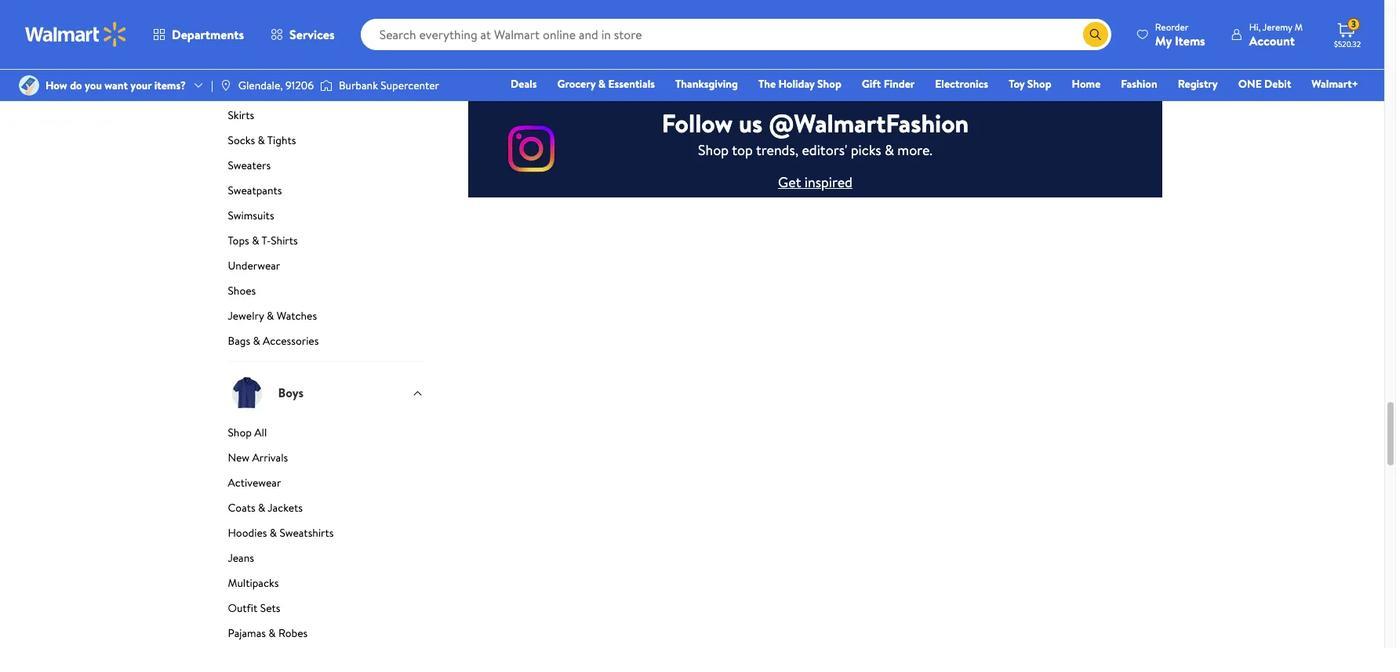 Task type: locate. For each thing, give the bounding box(es) containing it.
& up school uniforms
[[269, 32, 276, 48]]

fashion
[[1122, 76, 1158, 92]]

shop left the top
[[698, 141, 729, 160]]

list containing athletic works
[[446, 0, 1185, 71]]

athletic
[[468, 53, 511, 70]]

services button
[[257, 16, 348, 53]]

electronics
[[936, 76, 989, 92]]

boys
[[278, 385, 304, 402]]

electronics link
[[928, 75, 996, 93]]

shorts
[[228, 82, 259, 98]]

new arrivals
[[228, 450, 288, 466]]

2 pajamas & robes from the top
[[228, 626, 308, 642]]

us
[[739, 106, 763, 141]]

0 vertical spatial pajamas & robes link
[[228, 32, 424, 54]]

t-
[[262, 233, 271, 248]]

you
[[85, 78, 102, 93]]

my
[[1156, 32, 1172, 49]]

1 vertical spatial pajamas & robes
[[228, 626, 308, 642]]

assembly
[[742, 53, 794, 70]]

top
[[732, 141, 753, 160]]

outfit
[[228, 601, 258, 616]]

sweatpants link
[[228, 182, 424, 204]]

1 robes from the top
[[279, 32, 308, 48]]

0 horizontal spatial  image
[[220, 79, 232, 92]]

1 pajamas & robes from the top
[[228, 32, 308, 48]]

athletic works link
[[456, 0, 560, 71]]

sweatshirts
[[280, 525, 334, 541]]

watches
[[277, 308, 317, 324]]

& inside follow us @walmartfashion shop top trends, editors' picks & more.
[[885, 141, 894, 160]]

& for the grocery & essentials link
[[598, 76, 606, 92]]

burbank
[[339, 78, 378, 93]]

& for bags & accessories link at the bottom left of page
[[253, 333, 260, 349]]

& right bags
[[253, 333, 260, 349]]

get
[[778, 173, 802, 193]]

sweaters link
[[228, 157, 424, 179]]

reebok
[[1103, 53, 1144, 70]]

robes up uniforms at the top left of page
[[279, 32, 308, 48]]

follow us @walmartfashion shop top trends, editors' picks & more.
[[662, 106, 969, 160]]

& for jewelry & watches link
[[267, 308, 274, 324]]

athletic works
[[468, 53, 548, 70]]

sweatpants
[[228, 182, 282, 198]]

pajamas down outfit
[[228, 626, 266, 642]]

 image right the 91206
[[320, 78, 333, 93]]

items
[[1175, 32, 1206, 49]]

91206
[[286, 78, 314, 93]]

shirts
[[271, 233, 298, 248]]

how do you want your items?
[[46, 78, 186, 93]]

1 vertical spatial pajamas & robes link
[[228, 626, 424, 648]]

burbank supercenter
[[339, 78, 439, 93]]

school uniforms
[[228, 57, 307, 73]]

robes
[[279, 32, 308, 48], [279, 626, 308, 642]]

 image for burbank supercenter
[[320, 78, 333, 93]]

Search search field
[[361, 19, 1112, 50]]

0 vertical spatial robes
[[279, 32, 308, 48]]

activewear
[[228, 475, 281, 491]]

0 vertical spatial pajamas & robes
[[228, 32, 308, 48]]

jewelry & watches link
[[228, 308, 424, 330]]

new arrivals link
[[228, 450, 424, 472]]

your
[[131, 78, 152, 93]]

robes down sets
[[279, 626, 308, 642]]

debit
[[1265, 76, 1292, 92]]

socks & tights link
[[228, 132, 424, 154]]

registry link
[[1171, 75, 1225, 93]]

 image
[[19, 75, 39, 96]]

pajamas & robes link down 'outfit sets' link
[[228, 626, 424, 648]]

pajamas up school
[[228, 32, 266, 48]]

one
[[1239, 76, 1262, 92]]

swimsuits link
[[228, 208, 424, 230]]

 image right '|'
[[220, 79, 232, 92]]

pajamas & robes link
[[228, 32, 424, 54], [228, 626, 424, 648]]

& right hoodies
[[270, 525, 277, 541]]

more.
[[898, 141, 933, 160]]

levi's link
[[825, 0, 929, 71]]

3
[[1352, 17, 1357, 31]]

the holiday shop
[[759, 76, 842, 92]]

tops
[[228, 233, 249, 248]]

walmart image
[[25, 22, 127, 47]]

& right coats
[[258, 500, 266, 516]]

& for coats & jackets link
[[258, 500, 266, 516]]

1 horizontal spatial  image
[[320, 78, 333, 93]]

list
[[446, 0, 1185, 71]]

new
[[228, 450, 250, 466]]

1 vertical spatial pajamas
[[228, 626, 266, 642]]

finder
[[884, 76, 915, 92]]

get inspired link
[[778, 173, 853, 193]]

registry
[[1178, 76, 1218, 92]]

1 vertical spatial robes
[[279, 626, 308, 642]]

skirts
[[228, 107, 254, 123]]

& right jewelry
[[267, 308, 274, 324]]

how
[[46, 78, 67, 93]]

jeans
[[228, 550, 254, 566]]

supercenter
[[381, 78, 439, 93]]

want
[[105, 78, 128, 93]]

pajamas & robes link up school uniforms link
[[228, 32, 424, 54]]

instagram image
[[468, 100, 1163, 198]]

pajamas & robes down sets
[[228, 626, 308, 642]]

socks
[[228, 132, 255, 148]]

shop right "toy"
[[1028, 76, 1052, 92]]

& for hoodies & sweatshirts link
[[270, 525, 277, 541]]

pajamas & robes up school uniforms
[[228, 32, 308, 48]]

m
[[1295, 20, 1303, 33]]

& right picks
[[885, 141, 894, 160]]

&
[[269, 32, 276, 48], [598, 76, 606, 92], [258, 132, 265, 148], [885, 141, 894, 160], [252, 233, 259, 248], [267, 308, 274, 324], [253, 333, 260, 349], [258, 500, 266, 516], [270, 525, 277, 541], [269, 626, 276, 642]]

works
[[514, 53, 548, 70]]

2 robes from the top
[[279, 626, 308, 642]]

get inspired
[[778, 173, 853, 193]]

free assembly
[[714, 53, 794, 70]]

arrivals
[[252, 450, 288, 466]]

& right socks
[[258, 132, 265, 148]]

the
[[759, 76, 776, 92]]

 image
[[320, 78, 333, 93], [220, 79, 232, 92]]

grocery
[[558, 76, 596, 92]]

one debit link
[[1232, 75, 1299, 93]]

& right grocery
[[598, 76, 606, 92]]

0 vertical spatial pajamas
[[228, 32, 266, 48]]

& left t-
[[252, 233, 259, 248]]

grocery & essentials link
[[550, 75, 662, 93]]

coats & jackets
[[228, 500, 303, 516]]



Task type: vqa. For each thing, say whether or not it's contained in the screenshot.
Socks
yes



Task type: describe. For each thing, give the bounding box(es) containing it.
pajamas & robes for first 'pajamas & robes' link from the top of the page
[[228, 32, 308, 48]]

jackets
[[268, 500, 303, 516]]

shop all link
[[228, 425, 424, 447]]

walmart+
[[1312, 76, 1359, 92]]

glendale, 91206
[[238, 78, 314, 93]]

school
[[228, 57, 260, 73]]

bags & accessories
[[228, 333, 319, 349]]

shoes
[[228, 283, 256, 299]]

toy shop link
[[1002, 75, 1059, 93]]

shop inside follow us @walmartfashion shop top trends, editors' picks & more.
[[698, 141, 729, 160]]

|
[[211, 78, 213, 93]]

hoodies & sweatshirts link
[[228, 525, 424, 547]]

toy shop
[[1009, 76, 1052, 92]]

reorder my items
[[1156, 20, 1206, 49]]

levi's
[[863, 53, 892, 70]]

Walmart Site-Wide search field
[[361, 19, 1112, 50]]

shop all
[[228, 425, 267, 441]]

shorts link
[[228, 82, 424, 104]]

items?
[[154, 78, 186, 93]]

deals link
[[504, 75, 544, 93]]

bags
[[228, 333, 250, 349]]

1 pajamas & robes link from the top
[[228, 32, 424, 54]]

3 $520.32
[[1335, 17, 1361, 49]]

crocs link
[[579, 0, 683, 71]]

departments button
[[140, 16, 257, 53]]

free
[[714, 53, 739, 70]]

search icon image
[[1090, 28, 1102, 41]]

gift
[[862, 76, 881, 92]]

services
[[290, 26, 335, 43]]

shop left all
[[228, 425, 252, 441]]

trends,
[[756, 141, 799, 160]]

tops & t-shirts
[[228, 233, 298, 248]]

shop right holiday
[[818, 76, 842, 92]]

shoes link
[[228, 283, 424, 305]]

robes for first 'pajamas & robes' link from the top of the page
[[279, 32, 308, 48]]

all
[[254, 425, 267, 441]]

editors'
[[802, 141, 848, 160]]

& for socks & tights link
[[258, 132, 265, 148]]

 image for glendale, 91206
[[220, 79, 232, 92]]

underwear
[[228, 258, 280, 274]]

fashion link
[[1114, 75, 1165, 93]]

grocery & essentials
[[558, 76, 655, 92]]

jewelry
[[228, 308, 264, 324]]

essentials
[[609, 76, 655, 92]]

skechers
[[976, 53, 1025, 70]]

skechers link
[[948, 0, 1053, 71]]

sets
[[260, 601, 281, 616]]

1 pajamas from the top
[[228, 32, 266, 48]]

robes for second 'pajamas & robes' link from the top of the page
[[279, 626, 308, 642]]

gift finder
[[862, 76, 915, 92]]

inspired
[[805, 173, 853, 193]]

pajamas & robes for second 'pajamas & robes' link from the top of the page
[[228, 626, 308, 642]]

toy
[[1009, 76, 1025, 92]]

multipacks
[[228, 576, 279, 591]]

hi, jeremy m account
[[1250, 20, 1303, 49]]

thanksgiving
[[676, 76, 738, 92]]

one debit
[[1239, 76, 1292, 92]]

crocs
[[615, 53, 647, 70]]

boys button
[[228, 361, 424, 425]]

socks & tights
[[228, 132, 296, 148]]

hi,
[[1250, 20, 1261, 33]]

account
[[1250, 32, 1296, 49]]

coats & jackets link
[[228, 500, 424, 522]]

& down sets
[[269, 626, 276, 642]]

2 pajamas from the top
[[228, 626, 266, 642]]

departments
[[172, 26, 244, 43]]

coats
[[228, 500, 256, 516]]

jeans link
[[228, 550, 424, 572]]

skirts link
[[228, 107, 424, 129]]

bags & accessories link
[[228, 333, 424, 361]]

underwear link
[[228, 258, 424, 280]]

holiday
[[779, 76, 815, 92]]

free assembly link
[[702, 0, 806, 71]]

glendale,
[[238, 78, 283, 93]]

jeremy
[[1263, 20, 1293, 33]]

$520.32
[[1335, 38, 1361, 49]]

hoodies
[[228, 525, 267, 541]]

activewear link
[[228, 475, 424, 497]]

uniforms
[[263, 57, 307, 73]]

outfit sets
[[228, 601, 281, 616]]

home link
[[1065, 75, 1108, 93]]

picks
[[851, 141, 882, 160]]

swimsuits
[[228, 208, 274, 223]]

outfit sets link
[[228, 601, 424, 623]]

multipacks link
[[228, 576, 424, 598]]

home
[[1072, 76, 1101, 92]]

& for tops & t-shirts link
[[252, 233, 259, 248]]

walmart+ link
[[1305, 75, 1366, 93]]

@walmartfashion
[[769, 106, 969, 141]]

reebok link
[[1071, 0, 1176, 71]]

thanksgiving link
[[669, 75, 745, 93]]

sweaters
[[228, 157, 271, 173]]

do
[[70, 78, 82, 93]]

2 pajamas & robes link from the top
[[228, 626, 424, 648]]

jewelry & watches
[[228, 308, 317, 324]]



